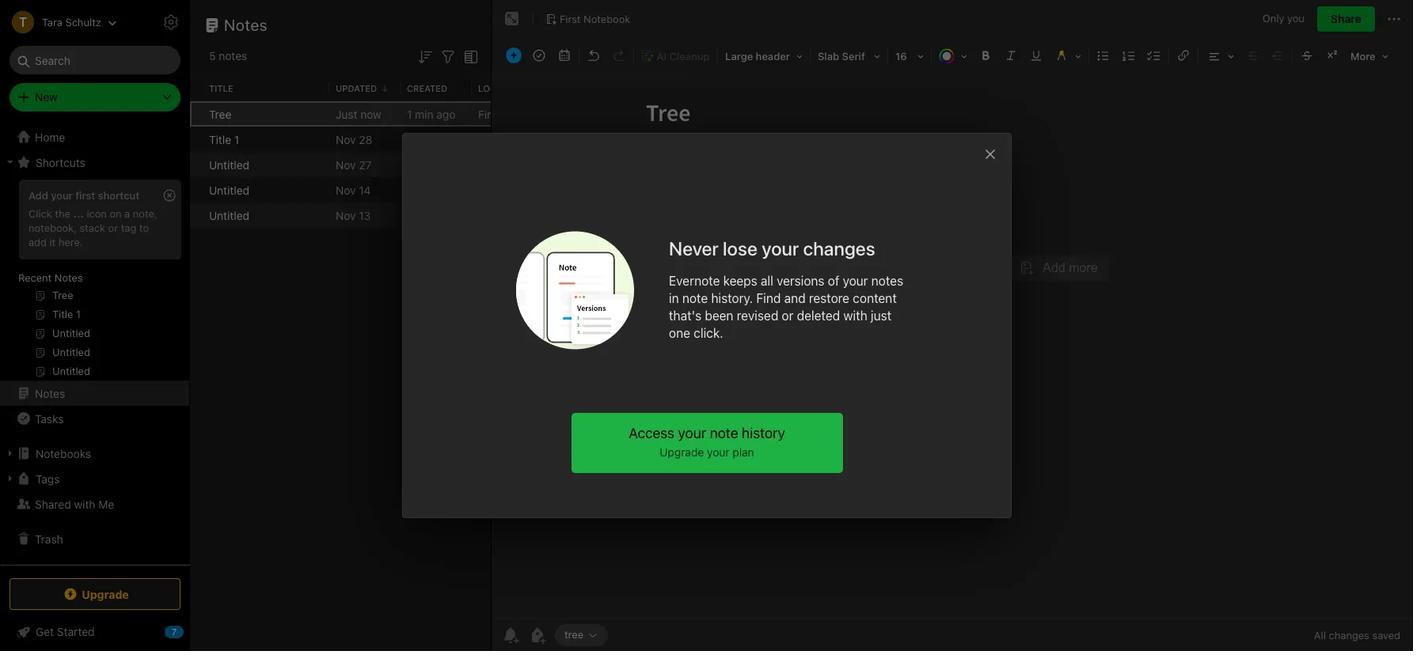 Task type: describe. For each thing, give the bounding box(es) containing it.
add
[[29, 236, 47, 248]]

or inside evernote keeps all versions of your notes in note history. find and restore content that's been revised or deleted with just one click.
[[782, 309, 793, 323]]

history
[[742, 425, 785, 442]]

Note Editor text field
[[492, 76, 1413, 619]]

access
[[629, 425, 674, 442]]

1 horizontal spatial nov 27
[[407, 133, 443, 146]]

1 vertical spatial nov 27
[[336, 158, 372, 171]]

me
[[98, 498, 114, 511]]

upgrade inside 'access your note history upgrade your plan'
[[659, 446, 704, 459]]

tasks
[[35, 412, 64, 426]]

settings image
[[162, 13, 181, 32]]

click the ...
[[29, 207, 84, 220]]

untitled for nov 14
[[209, 183, 249, 197]]

saved
[[1373, 630, 1401, 642]]

cell for 14
[[401, 177, 472, 203]]

nov 13
[[336, 209, 371, 222]]

shared
[[35, 498, 71, 511]]

your right "access"
[[678, 425, 706, 442]]

font size image
[[890, 44, 930, 67]]

notebook,
[[29, 222, 77, 234]]

nov left 13
[[336, 209, 356, 222]]

tags button
[[0, 466, 189, 492]]

tag
[[121, 222, 136, 234]]

all changes saved
[[1314, 630, 1401, 642]]

shortcuts button
[[0, 150, 189, 175]]

share button
[[1318, 6, 1375, 32]]

13
[[359, 209, 371, 222]]

just
[[871, 309, 891, 323]]

never
[[669, 238, 718, 260]]

14
[[359, 183, 371, 197]]

task image
[[528, 44, 550, 67]]

upgrade button
[[10, 579, 181, 611]]

note inside evernote keeps all versions of your notes in note history. find and restore content that's been revised or deleted with just one click.
[[682, 291, 708, 306]]

revised
[[737, 309, 778, 323]]

tree
[[209, 107, 232, 121]]

new button
[[10, 83, 181, 112]]

recent notes
[[18, 272, 83, 284]]

notes link
[[0, 381, 189, 406]]

expand note image
[[503, 10, 522, 29]]

insert link image
[[1173, 44, 1195, 67]]

first for nov 27
[[478, 133, 501, 146]]

nov up nov 14
[[336, 158, 356, 171]]

nov 14
[[336, 183, 371, 197]]

1 vertical spatial 27
[[359, 158, 372, 171]]

and
[[784, 291, 805, 306]]

1 vertical spatial with
[[74, 498, 95, 511]]

your left plan
[[707, 446, 729, 459]]

home
[[35, 130, 65, 144]]

only you
[[1263, 12, 1305, 25]]

only
[[1263, 12, 1285, 25]]

content
[[853, 291, 897, 306]]

title for title 1
[[209, 133, 231, 146]]

created
[[407, 83, 447, 93]]

tree
[[565, 629, 584, 642]]

click.
[[693, 326, 723, 341]]

cell for 27
[[401, 152, 472, 177]]

all
[[1314, 630, 1326, 642]]

notes inside evernote keeps all versions of your notes in note history. find and restore content that's been revised or deleted with just one click.
[[871, 274, 903, 288]]

0 horizontal spatial notes
[[219, 49, 247, 63]]

updated
[[336, 83, 377, 93]]

icon
[[87, 207, 107, 220]]

nov left 14
[[336, 183, 356, 197]]

first notebook for 1 min ago
[[478, 107, 554, 121]]

group inside tree
[[0, 175, 189, 387]]

with inside evernote keeps all versions of your notes in note history. find and restore content that's been revised or deleted with just one click.
[[843, 309, 867, 323]]

new
[[35, 90, 58, 104]]

undo image
[[583, 44, 605, 67]]

a
[[124, 207, 130, 220]]

location
[[478, 83, 523, 93]]

note,
[[133, 207, 157, 220]]

2 vertical spatial notes
[[35, 387, 65, 400]]

calendar event image
[[554, 44, 576, 67]]

notebooks link
[[0, 441, 189, 466]]

plan
[[732, 446, 754, 459]]

shared with me
[[35, 498, 114, 511]]

title 1
[[209, 133, 239, 146]]

tags
[[36, 472, 60, 486]]

all
[[761, 274, 773, 288]]

5
[[209, 49, 216, 63]]

evernote keeps all versions of your notes in note history. find and restore content that's been revised or deleted with just one click.
[[669, 274, 903, 341]]

font family image
[[812, 44, 886, 67]]

heading level image
[[720, 44, 809, 67]]

history.
[[711, 291, 753, 306]]

your up all
[[761, 238, 799, 260]]

icon on a note, notebook, stack or tag to add it here.
[[29, 207, 157, 248]]

strikethrough image
[[1296, 44, 1318, 67]]

1 min ago
[[407, 107, 456, 121]]

never lose your changes
[[669, 238, 875, 260]]

keeps
[[723, 274, 757, 288]]

click
[[29, 207, 52, 220]]

1 horizontal spatial 27
[[430, 133, 443, 146]]

changes inside note window element
[[1329, 630, 1370, 642]]

notebook inside button
[[584, 12, 631, 25]]



Task type: vqa. For each thing, say whether or not it's contained in the screenshot.
rightmost tab
no



Task type: locate. For each thing, give the bounding box(es) containing it.
nov 27
[[407, 133, 443, 146], [336, 158, 372, 171]]

shared with me link
[[0, 492, 189, 517]]

0 vertical spatial 27
[[430, 133, 443, 146]]

upgrade down "access"
[[659, 446, 704, 459]]

tree button
[[555, 625, 608, 647]]

0 vertical spatial with
[[843, 309, 867, 323]]

ago
[[437, 107, 456, 121]]

upgrade
[[659, 446, 704, 459], [82, 588, 129, 601]]

changes
[[803, 238, 875, 260], [1329, 630, 1370, 642]]

trash link
[[0, 527, 189, 552]]

0 vertical spatial notes
[[219, 49, 247, 63]]

1 vertical spatial changes
[[1329, 630, 1370, 642]]

cell right 13
[[401, 203, 472, 228]]

0 vertical spatial notebook
[[584, 12, 631, 25]]

0 vertical spatial title
[[209, 83, 233, 93]]

been
[[705, 309, 733, 323]]

superscript image
[[1322, 44, 1344, 67]]

1 vertical spatial note
[[710, 425, 738, 442]]

notes
[[219, 49, 247, 63], [871, 274, 903, 288]]

home link
[[0, 124, 190, 150]]

2 vertical spatial untitled
[[209, 209, 249, 222]]

1 horizontal spatial notes
[[871, 274, 903, 288]]

nov down min
[[407, 133, 427, 146]]

you
[[1288, 12, 1305, 25]]

add a reminder image
[[501, 626, 520, 645]]

0 vertical spatial notes
[[224, 16, 268, 34]]

notebooks
[[36, 447, 91, 460]]

your right of in the right of the page
[[843, 274, 868, 288]]

in
[[669, 291, 679, 306]]

0 horizontal spatial 27
[[359, 158, 372, 171]]

the
[[55, 207, 70, 220]]

with left 'just'
[[843, 309, 867, 323]]

your inside evernote keeps all versions of your notes in note history. find and restore content that's been revised or deleted with just one click.
[[843, 274, 868, 288]]

2 cell from the top
[[401, 177, 472, 203]]

notebook for 1 min ago
[[504, 107, 554, 121]]

checklist image
[[1143, 44, 1166, 67]]

0 vertical spatial first
[[560, 12, 581, 25]]

notebook
[[584, 12, 631, 25], [504, 107, 554, 121], [504, 133, 554, 146]]

find
[[756, 291, 781, 306]]

first
[[75, 189, 95, 202]]

2 vertical spatial first notebook
[[478, 133, 554, 146]]

tree containing home
[[0, 124, 190, 565]]

share
[[1331, 12, 1362, 25]]

group
[[0, 175, 189, 387]]

more image
[[1345, 44, 1394, 67]]

0 vertical spatial upgrade
[[659, 446, 704, 459]]

here.
[[58, 236, 83, 248]]

1 horizontal spatial or
[[782, 309, 793, 323]]

0 vertical spatial changes
[[803, 238, 875, 260]]

3 untitled from the top
[[209, 209, 249, 222]]

your
[[51, 189, 73, 202], [761, 238, 799, 260], [843, 274, 868, 288], [678, 425, 706, 442], [707, 446, 729, 459]]

0 horizontal spatial nov 27
[[336, 158, 372, 171]]

0 vertical spatial or
[[108, 222, 118, 234]]

27 down 1 min ago
[[430, 133, 443, 146]]

0 horizontal spatial upgrade
[[82, 588, 129, 601]]

1 vertical spatial or
[[782, 309, 793, 323]]

trash
[[35, 533, 63, 546]]

nov
[[336, 133, 356, 146], [407, 133, 427, 146], [336, 158, 356, 171], [336, 183, 356, 197], [336, 209, 356, 222]]

first notebook
[[560, 12, 631, 25], [478, 107, 554, 121], [478, 133, 554, 146]]

expand notebooks image
[[4, 447, 17, 460]]

0 horizontal spatial 1
[[234, 133, 239, 146]]

changes up of in the right of the page
[[803, 238, 875, 260]]

27 up 14
[[359, 158, 372, 171]]

alignment image
[[1200, 44, 1240, 67]]

note
[[682, 291, 708, 306], [710, 425, 738, 442]]

bulleted list image
[[1093, 44, 1115, 67]]

one
[[669, 326, 690, 341]]

0 vertical spatial first notebook
[[560, 12, 631, 25]]

it
[[49, 236, 56, 248]]

untitled for nov 27
[[209, 158, 249, 171]]

just now
[[336, 107, 382, 121]]

evernote
[[669, 274, 720, 288]]

shortcuts
[[36, 156, 85, 169]]

1 horizontal spatial note
[[710, 425, 738, 442]]

nov 27 up nov 14
[[336, 158, 372, 171]]

on
[[110, 207, 122, 220]]

cell for 13
[[401, 203, 472, 228]]

first notebook for nov 27
[[478, 133, 554, 146]]

tree
[[0, 124, 190, 565]]

access your note history upgrade your plan
[[629, 425, 785, 459]]

untitled
[[209, 158, 249, 171], [209, 183, 249, 197], [209, 209, 249, 222]]

or
[[108, 222, 118, 234], [782, 309, 793, 323]]

0 vertical spatial note
[[682, 291, 708, 306]]

to
[[139, 222, 149, 234]]

notes right "5"
[[219, 49, 247, 63]]

notes up tasks
[[35, 387, 65, 400]]

nov 28
[[336, 133, 373, 146]]

first
[[560, 12, 581, 25], [478, 107, 501, 121], [478, 133, 501, 146]]

restore
[[809, 291, 849, 306]]

insert image
[[502, 44, 526, 67]]

or down and
[[782, 309, 793, 323]]

tasks button
[[0, 406, 189, 432]]

1 vertical spatial notes
[[871, 274, 903, 288]]

1 untitled from the top
[[209, 158, 249, 171]]

0 vertical spatial nov 27
[[407, 133, 443, 146]]

expand tags image
[[4, 473, 17, 485]]

first notebook inside button
[[560, 12, 631, 25]]

or down on
[[108, 222, 118, 234]]

28
[[359, 133, 373, 146]]

title inside row group
[[209, 133, 231, 146]]

2 vertical spatial notebook
[[504, 133, 554, 146]]

2 vertical spatial first
[[478, 133, 501, 146]]

upgrade inside popup button
[[82, 588, 129, 601]]

title up tree
[[209, 83, 233, 93]]

1 vertical spatial 1
[[234, 133, 239, 146]]

untitled for nov 13
[[209, 209, 249, 222]]

versions
[[777, 274, 824, 288]]

cell
[[401, 152, 472, 177], [401, 177, 472, 203], [401, 203, 472, 228]]

now
[[360, 107, 382, 121]]

with left me
[[74, 498, 95, 511]]

add your first shortcut
[[29, 189, 139, 202]]

nov left 28
[[336, 133, 356, 146]]

font color image
[[934, 44, 973, 67]]

note inside 'access your note history upgrade your plan'
[[710, 425, 738, 442]]

title for title
[[209, 83, 233, 93]]

1 horizontal spatial with
[[843, 309, 867, 323]]

that's
[[669, 309, 701, 323]]

cell down 1 min ago
[[401, 152, 472, 177]]

note up plan
[[710, 425, 738, 442]]

1 vertical spatial title
[[209, 133, 231, 146]]

1 vertical spatial first notebook
[[478, 107, 554, 121]]

0 horizontal spatial changes
[[803, 238, 875, 260]]

0 vertical spatial 1
[[407, 107, 412, 121]]

0 horizontal spatial with
[[74, 498, 95, 511]]

1 vertical spatial upgrade
[[82, 588, 129, 601]]

shortcut
[[98, 189, 139, 202]]

notes up content
[[871, 274, 903, 288]]

note down evernote
[[682, 291, 708, 306]]

stack
[[80, 222, 105, 234]]

bold image
[[975, 44, 997, 67]]

1 horizontal spatial changes
[[1329, 630, 1370, 642]]

notes right recent on the left
[[55, 272, 83, 284]]

1 vertical spatial notes
[[55, 272, 83, 284]]

1 horizontal spatial 1
[[407, 107, 412, 121]]

0 horizontal spatial or
[[108, 222, 118, 234]]

add tag image
[[528, 626, 547, 645]]

2 untitled from the top
[[209, 183, 249, 197]]

your up the
[[51, 189, 73, 202]]

numbered list image
[[1118, 44, 1140, 67]]

deleted
[[797, 309, 840, 323]]

highlight image
[[1049, 44, 1087, 67]]

min
[[415, 107, 434, 121]]

cell right 14
[[401, 177, 472, 203]]

first notebook button
[[540, 8, 636, 30]]

with
[[843, 309, 867, 323], [74, 498, 95, 511]]

1 cell from the top
[[401, 152, 472, 177]]

group containing add your first shortcut
[[0, 175, 189, 387]]

notes up 5 notes
[[224, 16, 268, 34]]

title down tree
[[209, 133, 231, 146]]

add
[[29, 189, 48, 202]]

Search text field
[[21, 46, 169, 74]]

row group containing tree
[[190, 101, 757, 228]]

notebook for nov 27
[[504, 133, 554, 146]]

first for 1 min ago
[[478, 107, 501, 121]]

or inside icon on a note, notebook, stack or tag to add it here.
[[108, 222, 118, 234]]

just
[[336, 107, 357, 121]]

upgrade down the trash link
[[82, 588, 129, 601]]

1 vertical spatial notebook
[[504, 107, 554, 121]]

italic image
[[1000, 44, 1022, 67]]

0 vertical spatial untitled
[[209, 158, 249, 171]]

title
[[209, 83, 233, 93], [209, 133, 231, 146]]

1 vertical spatial untitled
[[209, 183, 249, 197]]

first inside 'first notebook' button
[[560, 12, 581, 25]]

2 title from the top
[[209, 133, 231, 146]]

lose
[[723, 238, 757, 260]]

0 horizontal spatial note
[[682, 291, 708, 306]]

underline image
[[1025, 44, 1048, 67]]

1 horizontal spatial upgrade
[[659, 446, 704, 459]]

1 title from the top
[[209, 83, 233, 93]]

recent
[[18, 272, 52, 284]]

of
[[828, 274, 839, 288]]

...
[[73, 207, 84, 220]]

nov 27 down min
[[407, 133, 443, 146]]

5 notes
[[209, 49, 247, 63]]

notes
[[224, 16, 268, 34], [55, 272, 83, 284], [35, 387, 65, 400]]

None search field
[[21, 46, 169, 74]]

changes right 'all'
[[1329, 630, 1370, 642]]

note window element
[[492, 0, 1413, 652]]

1 vertical spatial first
[[478, 107, 501, 121]]

row group
[[190, 101, 757, 228]]

3 cell from the top
[[401, 203, 472, 228]]



